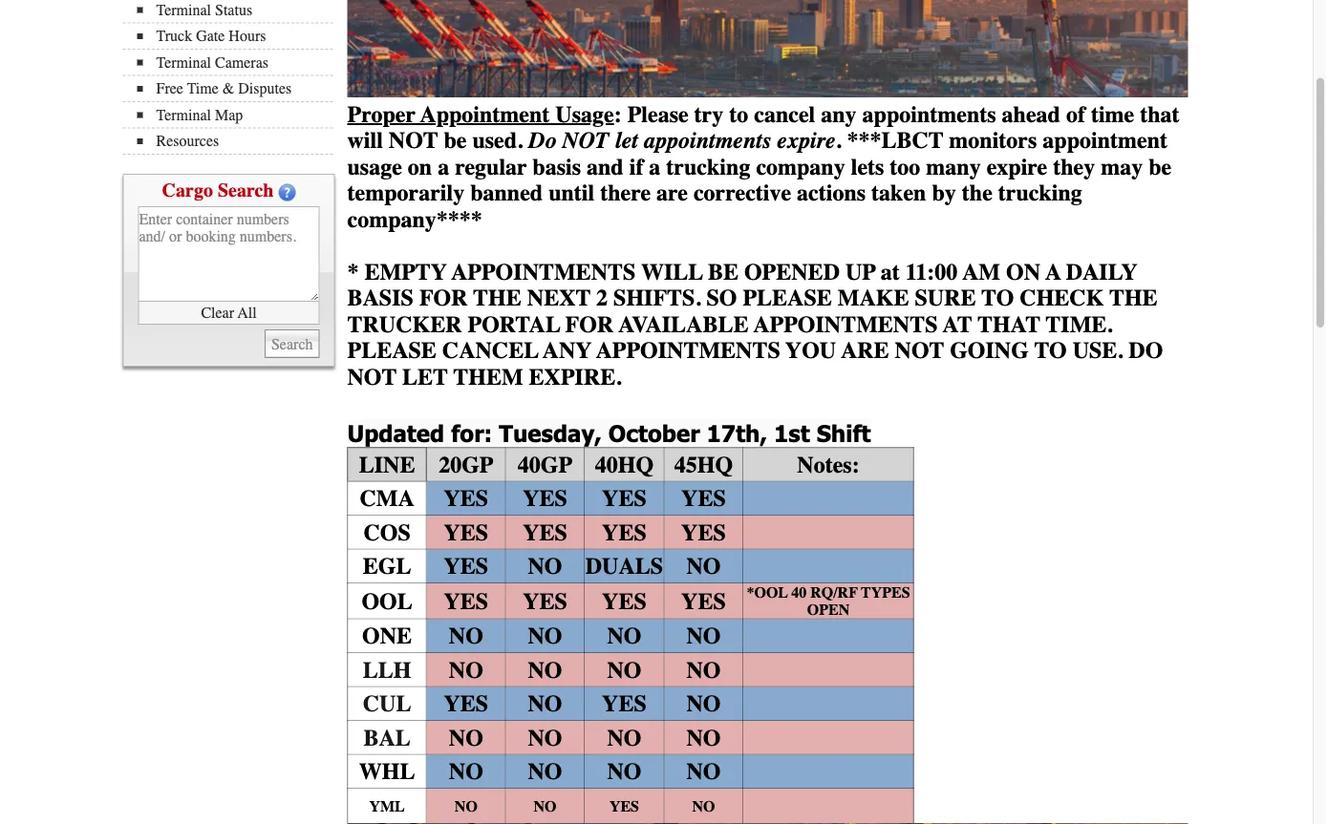 Task type: locate. For each thing, give the bounding box(es) containing it.
that
[[978, 312, 1041, 339]]

&
[[223, 80, 234, 98]]

terminal cameras link
[[137, 54, 333, 72]]

map
[[215, 107, 243, 124]]

* empty appointments will be opened up at 11:00 am on a daily basis for the next 2 shifts.  so please make sure to check the trucker por​tal for available appointments at that time. please cancel any appointments you are not going to use.  do not let them expire.
[[347, 260, 1164, 391]]

and
[[587, 155, 624, 181]]

the up do
[[1110, 286, 1158, 312]]

not
[[389, 128, 438, 155], [563, 128, 610, 155], [895, 339, 945, 365], [347, 365, 397, 391]]

corrective
[[694, 181, 792, 207]]

​whl
[[359, 760, 415, 786]]

ool
[[362, 589, 413, 616]]

0 vertical spatial terminal
[[156, 1, 211, 19]]

0 horizontal spatial the
[[473, 286, 522, 312]]

rq/rf
[[811, 585, 858, 602]]

to
[[982, 286, 1015, 312], [1035, 339, 1067, 365]]

be inside ". ***lbct monitors appointment usage on a regular basis and if a trucking company lets too many expire they may be temporarily banned until there are corrective actions taken by the trucking company****"
[[1149, 155, 1172, 181]]

they
[[1054, 155, 1096, 181]]

up
[[846, 260, 876, 286]]

terminal down truck
[[156, 54, 211, 72]]

will
[[347, 128, 383, 155]]

banned
[[470, 181, 543, 207]]

actions
[[797, 181, 866, 207]]

terminal up truck
[[156, 1, 211, 19]]

0 horizontal spatial a
[[438, 155, 449, 181]]

1 horizontal spatial expire
[[987, 155, 1048, 181]]

gate
[[196, 28, 225, 45]]

clear all button
[[138, 303, 320, 325]]

1 horizontal spatial appointments
[[863, 102, 997, 128]]

if
[[630, 155, 644, 181]]

a right the on
[[438, 155, 449, 181]]

be left used.
[[444, 128, 467, 155]]

resources
[[156, 133, 219, 151]]

them
[[454, 365, 523, 391]]

be right may
[[1149, 155, 1172, 181]]

be inside : please try to cancel any appointments ahead of time that will not be used.
[[444, 128, 467, 155]]

terminal status truck gate hours terminal cameras free time & disputes terminal map resources
[[156, 1, 292, 151]]

company
[[757, 155, 846, 181]]

1 horizontal spatial a
[[649, 155, 661, 181]]

temporarily
[[347, 181, 465, 207]]

available
[[619, 312, 749, 339]]

appointments down up on the top
[[754, 312, 938, 339]]

egl
[[363, 554, 411, 581]]

terminal up resources
[[156, 107, 211, 124]]

a
[[438, 155, 449, 181], [649, 155, 661, 181]]

0 horizontal spatial be
[[444, 128, 467, 155]]

​no
[[687, 658, 721, 684], [528, 692, 563, 718], [687, 692, 721, 718], [449, 760, 484, 786], [528, 760, 563, 786], [607, 760, 642, 786], [687, 760, 721, 786], [455, 799, 478, 817], [534, 799, 557, 817], [692, 799, 715, 817]]

1 a from the left
[[438, 155, 449, 181]]

0 horizontal spatial appointments
[[644, 128, 772, 155]]

2 terminal from the top
[[156, 54, 211, 72]]

expire inside ". ***lbct monitors appointment usage on a regular basis and if a trucking company lets too many expire they may be temporarily banned until there are corrective actions taken by the trucking company****"
[[987, 155, 1048, 181]]

make
[[838, 286, 910, 312]]

for right basis
[[420, 286, 468, 312]]

2 a from the left
[[649, 155, 661, 181]]

yes
[[444, 486, 489, 513], [523, 486, 568, 513], [602, 486, 647, 513], [682, 486, 726, 513], [444, 520, 489, 547], [523, 520, 568, 547], [602, 520, 647, 547], [682, 520, 726, 547], [444, 554, 489, 581], [444, 589, 489, 616], [523, 589, 568, 616], [602, 589, 647, 616], [682, 589, 726, 616], [444, 692, 489, 718], [602, 692, 647, 718], [610, 799, 640, 817]]

to
[[730, 102, 749, 128]]

0 vertical spatial to
[[982, 286, 1015, 312]]

cancel
[[442, 339, 539, 365]]

trucking down try
[[667, 155, 751, 181]]

expire.
[[529, 365, 622, 391]]

sure
[[915, 286, 976, 312]]

1 horizontal spatial trucking
[[999, 181, 1083, 207]]

no
[[528, 554, 563, 581], [687, 554, 721, 581], [449, 624, 484, 650], [528, 624, 563, 650], [607, 624, 642, 650], [687, 624, 721, 650], [449, 658, 484, 684], [528, 658, 563, 684], [607, 658, 642, 684], [449, 726, 484, 752], [528, 726, 563, 752], [607, 726, 642, 752]]

for up expire.
[[566, 312, 614, 339]]

hours
[[229, 28, 266, 45]]

.
[[836, 128, 842, 155]]

at
[[881, 260, 900, 286]]

1 terminal from the top
[[156, 1, 211, 19]]

None submit
[[265, 330, 320, 359]]

usage
[[556, 102, 614, 128]]

be
[[708, 260, 739, 286]]

to left use.
[[1035, 339, 1067, 365]]

there
[[601, 181, 651, 207]]

clear
[[201, 305, 234, 322]]

will
[[642, 260, 703, 286]]

1 horizontal spatial be
[[1149, 155, 1172, 181]]

to right "at"
[[982, 286, 1015, 312]]

terminal
[[156, 1, 211, 19], [156, 54, 211, 72], [156, 107, 211, 124]]

2 vertical spatial terminal
[[156, 107, 211, 124]]

menu bar
[[123, 0, 343, 155]]

please
[[743, 286, 832, 312], [347, 339, 437, 365]]

3 terminal from the top
[[156, 107, 211, 124]]

company****
[[347, 207, 483, 233]]

let
[[615, 128, 638, 155]]

appointments
[[863, 102, 997, 128], [644, 128, 772, 155]]

1 vertical spatial please
[[347, 339, 437, 365]]

1 horizontal spatial the
[[1110, 286, 1158, 312]]

1st
[[774, 420, 810, 448]]

any
[[543, 339, 592, 365]]

llh
[[363, 658, 411, 684]]

trucking
[[667, 155, 751, 181], [999, 181, 1083, 207]]

*ool 40 rq/rf types open
[[747, 585, 911, 620]]

trucking right "the"
[[999, 181, 1083, 207]]

a
[[1046, 260, 1061, 286]]

0 horizontal spatial to
[[982, 286, 1015, 312]]

trucker
[[347, 312, 462, 339]]

empty
[[365, 260, 447, 286]]

free
[[156, 80, 183, 98]]

tuesday,
[[499, 420, 602, 448]]

next
[[527, 286, 591, 312]]

***lbct
[[847, 128, 944, 155]]

by
[[932, 181, 957, 207]]

the up cancel
[[473, 286, 522, 312]]

0 horizontal spatial for
[[420, 286, 468, 312]]

17th,
[[707, 420, 768, 448]]

:
[[614, 102, 622, 128]]

status
[[215, 1, 253, 19]]

1 vertical spatial to
[[1035, 339, 1067, 365]]

: please try to cancel any appointments ahead of time that will not be used.
[[347, 102, 1180, 155]]

0 vertical spatial please
[[743, 286, 832, 312]]

appointments down the shifts.
[[597, 339, 781, 365]]

be
[[444, 128, 467, 155], [1149, 155, 1172, 181]]

let
[[403, 365, 448, 391]]

please up you
[[743, 286, 832, 312]]

search
[[218, 180, 274, 202]]

the
[[473, 286, 522, 312], [1110, 286, 1158, 312]]

time.
[[1046, 312, 1113, 339]]

proper
[[347, 102, 416, 128]]

please down basis
[[347, 339, 437, 365]]

expire
[[777, 128, 836, 155], [987, 155, 1048, 181]]

1 the from the left
[[473, 286, 522, 312]]

many
[[927, 155, 981, 181]]

Enter container numbers and/ or booking numbers.  text field
[[138, 207, 320, 303]]

terminal map link
[[137, 107, 333, 124]]

1 vertical spatial terminal
[[156, 54, 211, 72]]

any
[[821, 102, 857, 128]]

11:00
[[906, 260, 958, 286]]

a right if
[[649, 155, 661, 181]]



Task type: describe. For each thing, give the bounding box(es) containing it.
2
[[597, 286, 608, 312]]

on
[[408, 155, 432, 181]]

​yml
[[369, 799, 405, 817]]

45hq
[[675, 453, 733, 479]]

appointments inside : please try to cancel any appointments ahead of time that will not be used.
[[863, 102, 997, 128]]

updated for: tuesday, october 17th, 1st shift
[[347, 420, 871, 448]]

resources link
[[137, 133, 333, 151]]

monitors
[[950, 128, 1038, 155]]

are
[[657, 181, 688, 207]]

disputes
[[238, 80, 292, 98]]

proper appointment usage
[[347, 102, 614, 128]]

shift
[[817, 420, 871, 448]]

daily
[[1067, 260, 1138, 286]]

duals
[[586, 554, 664, 581]]

free time & disputes link
[[137, 80, 333, 98]]

truck gate hours link
[[137, 28, 333, 45]]

*
[[347, 260, 359, 286]]

taken
[[872, 181, 927, 207]]

cargo
[[162, 180, 213, 202]]

40hq
[[595, 453, 654, 479]]

por​tal
[[468, 312, 560, 339]]

going
[[950, 339, 1029, 365]]

appointment
[[1043, 128, 1168, 155]]

that
[[1141, 102, 1180, 128]]

0 horizontal spatial please
[[347, 339, 437, 365]]

do
[[529, 128, 557, 155]]

may
[[1101, 155, 1144, 181]]

cul
[[363, 692, 411, 718]]

cargo search
[[162, 180, 274, 202]]

cancel
[[754, 102, 816, 128]]

cos
[[364, 520, 411, 547]]

40
[[792, 585, 807, 602]]

clear all
[[201, 305, 257, 322]]

appointment
[[421, 102, 550, 128]]

terminal status link
[[137, 1, 333, 19]]

bal
[[364, 726, 411, 752]]

line
[[359, 453, 415, 479]]

cma
[[360, 486, 415, 513]]

open
[[808, 602, 850, 620]]

please
[[628, 102, 689, 128]]

40gp
[[518, 453, 573, 479]]

do not let appointments expire
[[529, 128, 836, 155]]

notes:
[[798, 453, 860, 479]]

check
[[1020, 286, 1104, 312]]

2 the from the left
[[1110, 286, 1158, 312]]

not inside : please try to cancel any appointments ahead of time that will not be used.
[[389, 128, 438, 155]]

updated
[[347, 420, 445, 448]]

1 horizontal spatial please
[[743, 286, 832, 312]]

are
[[842, 339, 890, 365]]

ahead
[[1002, 102, 1061, 128]]

basis
[[533, 155, 581, 181]]

types
[[861, 585, 911, 602]]

0 horizontal spatial expire
[[777, 128, 836, 155]]

*ool
[[747, 585, 788, 602]]

menu bar containing terminal status
[[123, 0, 343, 155]]

0 horizontal spatial trucking
[[667, 155, 751, 181]]

1 horizontal spatial to
[[1035, 339, 1067, 365]]

you
[[786, 339, 837, 365]]

until
[[549, 181, 595, 207]]

20gp
[[439, 453, 494, 479]]

shifts.
[[614, 286, 701, 312]]

october
[[609, 420, 700, 448]]

used.
[[473, 128, 523, 155]]

one
[[362, 624, 412, 650]]

truck
[[156, 28, 192, 45]]

1 horizontal spatial for
[[566, 312, 614, 339]]

. ***lbct monitors appointment usage on a regular basis and if a trucking company lets too many expire they may be temporarily banned until there are corrective actions taken by the trucking company****
[[347, 128, 1172, 233]]

cameras
[[215, 54, 269, 72]]

appointments up por​tal
[[452, 260, 636, 286]]

use.
[[1073, 339, 1124, 365]]

am
[[963, 260, 1001, 286]]

for:
[[451, 420, 493, 448]]

time
[[187, 80, 219, 98]]

of
[[1067, 102, 1086, 128]]

basis
[[347, 286, 414, 312]]

time
[[1092, 102, 1135, 128]]



Task type: vqa. For each thing, say whether or not it's contained in the screenshot.
the "PLEASE" to the top
yes



